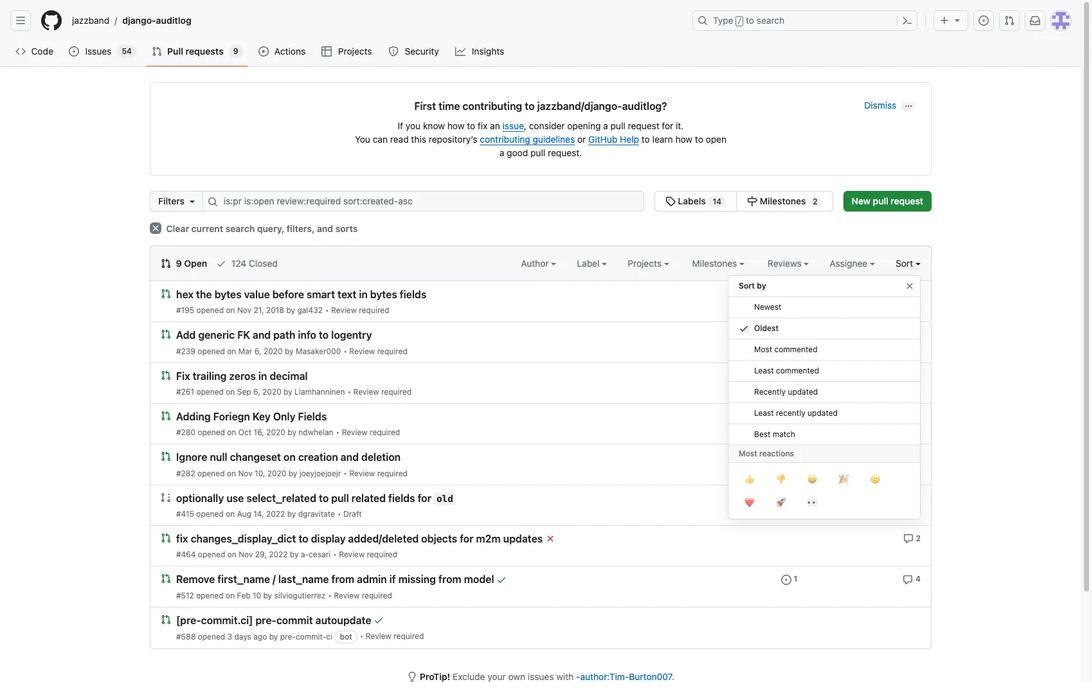 Task type: describe. For each thing, give the bounding box(es) containing it.
9 for 9 open
[[176, 258, 182, 269]]

least recently updated link
[[729, 403, 921, 425]]

6, inside the fix trailing zeros in decimal #261             opened on sep 6, 2020 by liamhanninen • review required
[[253, 387, 260, 397]]

[pre-
[[176, 615, 201, 627]]

1 / 6 checks ok image
[[546, 534, 556, 545]]

opened down remove
[[196, 591, 224, 601]]

x image
[[150, 223, 162, 234]]

contributing guidelines link
[[480, 134, 575, 145]]

generic
[[198, 330, 235, 341]]

1 vertical spatial issue opened image
[[782, 575, 792, 585]]

0 vertical spatial 1 link
[[905, 329, 921, 341]]

nov inside ignore null changeset on creation and deletion #282             opened on nov 10, 2020 by joeyjoejoejr • review required
[[238, 469, 253, 478]]

by inside ignore null changeset on creation and deletion #282             opened on nov 10, 2020 by joeyjoejoejr • review required
[[289, 469, 297, 478]]

open pull request element for [pre-commit.ci] pre-commit autoupdate
[[161, 614, 171, 625]]

author
[[521, 258, 552, 269]]

on left creation
[[284, 452, 296, 464]]

to learn how to open a good pull request.
[[500, 134, 727, 158]]

fix changes_display_dict to display added/deleted objects for m2m updates
[[176, 534, 543, 545]]

pull requests
[[167, 46, 224, 57]]

clear current search query, filters, and sorts link
[[150, 223, 358, 234]]

check image
[[216, 259, 227, 269]]

to right "type"
[[747, 15, 755, 26]]

open pull request image for adding foriegn key only fields
[[161, 411, 171, 421]]

to up 'repository's' on the top left of page
[[467, 120, 476, 131]]

6, inside add generic fk and path info to logentry #239             opened on mar 6, 2020 by masaker000 • review required
[[255, 347, 262, 356]]

display
[[311, 534, 346, 545]]

repository's
[[429, 134, 478, 145]]

remove first_name / last_name from admin if missing from model
[[176, 574, 495, 586]]

0 vertical spatial git pull request image
[[152, 46, 162, 57]]

good
[[507, 147, 528, 158]]

old
[[437, 494, 454, 504]]

to left open
[[696, 134, 704, 145]]

pull inside to learn how to open a good pull request.
[[531, 147, 546, 158]]

16,
[[254, 428, 264, 438]]

search image
[[208, 197, 218, 207]]

least for least commented
[[755, 366, 774, 376]]

2 from from the left
[[439, 574, 462, 586]]

1 horizontal spatial pre-
[[280, 632, 296, 642]]

issue opened image for issues
[[69, 46, 79, 57]]

• down remove first_name / last_name from admin if missing from model "link"
[[328, 591, 332, 601]]

comment image inside '4' link
[[904, 575, 914, 585]]

on left feb
[[226, 591, 235, 601]]

with
[[557, 672, 574, 683]]

silviogutierrez link
[[274, 591, 326, 601]]

deletion
[[362, 452, 401, 464]]

projects button
[[628, 257, 670, 270]]

#512             opened on feb 10 by silviogutierrez • review required
[[176, 591, 392, 601]]

smart
[[307, 289, 335, 301]]

draft pull request element
[[161, 492, 171, 503]]

auditlog?
[[623, 100, 668, 112]]

pre-commit-ci link
[[280, 632, 333, 642]]

#588
[[176, 632, 196, 642]]

if you know how to fix an issue ,           consider opening a pull request for it.
[[398, 120, 684, 131]]

you can read this repository's contributing guidelines or github help
[[355, 134, 640, 145]]

8 / 8 checks ok image
[[497, 575, 507, 585]]

you
[[355, 134, 371, 145]]

assignee button
[[830, 257, 876, 270]]

ignore
[[176, 452, 207, 464]]

your
[[488, 672, 506, 683]]

cesari
[[309, 550, 331, 560]]

in inside the fix trailing zeros in decimal #261             opened on sep 6, 2020 by liamhanninen • review required
[[259, 371, 267, 382]]

124 closed
[[229, 258, 278, 269]]

• inside the optionally use select_related to pull related fields for old #415             opened on aug 14, 2022 by dgravitate • draft
[[338, 510, 341, 519]]

review down remove first_name / last_name from admin if missing from model "link"
[[334, 591, 360, 601]]

mar
[[239, 347, 252, 356]]

jazzband/django-
[[538, 100, 623, 112]]

fix trailing zeros in decimal #261             opened on sep 6, 2020 by liamhanninen • review required
[[176, 371, 412, 397]]

👎 link
[[766, 468, 797, 492]]

/ for type
[[738, 17, 743, 26]]

9 open link
[[161, 257, 207, 270]]

review down fix changes_display_dict to display added/deleted objects for m2m updates link
[[339, 550, 365, 560]]

ignore null changeset on creation and deletion #282             opened on nov 10, 2020 by joeyjoejoejr • review required
[[176, 452, 408, 478]]

review inside adding foriegn key only fields #280             opened on oct 16, 2020 by ndwhelan • review required
[[342, 428, 368, 438]]

by right 10
[[263, 591, 272, 601]]

Issues search field
[[203, 191, 645, 212]]

1 vertical spatial 2022
[[269, 550, 288, 560]]

list containing jazzband
[[67, 10, 685, 31]]

2018
[[266, 306, 284, 316]]

model
[[464, 574, 495, 586]]

light bulb image
[[407, 672, 418, 683]]

required inside the fix trailing zeros in decimal #261             opened on sep 6, 2020 by liamhanninen • review required
[[382, 387, 412, 397]]

least commented
[[755, 366, 820, 376]]

milestones for milestones 2
[[760, 196, 807, 207]]

🚀
[[777, 496, 786, 509]]

review required link for joeyjoejoejr
[[350, 469, 408, 478]]

1 link for fix trailing zeros in decimal
[[782, 370, 798, 382]]

bot
[[340, 632, 352, 642]]

insights
[[472, 46, 505, 57]]

Search all issues text field
[[203, 191, 645, 212]]

🎉 link
[[829, 468, 860, 492]]

git pull request image
[[1005, 15, 1015, 26]]

pull right the new on the right of page
[[874, 196, 889, 207]]

🚀 link
[[766, 492, 797, 515]]

comment image for add generic fk and path info to logentry
[[905, 331, 915, 341]]

labels
[[678, 196, 706, 207]]

11 / 11 checks ok image
[[374, 616, 384, 626]]

1 vertical spatial updated
[[808, 409, 838, 418]]

a-cesari link
[[301, 550, 331, 560]]

🎉
[[840, 473, 849, 486]]

sort for sort
[[896, 258, 914, 269]]

issue element
[[655, 191, 834, 212]]

table image
[[322, 46, 332, 57]]

author:tim-
[[581, 672, 630, 683]]

if
[[398, 120, 404, 131]]

optionally use select_related to pull related fields for old #415             opened on aug 14, 2022 by dgravitate • draft
[[176, 493, 454, 519]]

• inside adding foriegn key only fields #280             opened on oct 16, 2020 by ndwhelan • review required
[[336, 428, 340, 438]]

fields inside the optionally use select_related to pull related fields for old #415             opened on aug 14, 2022 by dgravitate • draft
[[389, 493, 415, 504]]

sort by
[[739, 281, 767, 291]]

milestones for milestones
[[693, 258, 740, 269]]

by inside add generic fk and path info to logentry #239             opened on mar 6, 2020 by masaker000 • review required
[[285, 347, 294, 356]]

sort by menu
[[728, 270, 921, 530]]

to inside add generic fk and path info to logentry #239             opened on mar 6, 2020 by masaker000 • review required
[[319, 330, 329, 341]]

2020 inside add generic fk and path info to logentry #239             opened on mar 6, 2020 by masaker000 • review required
[[264, 347, 283, 356]]

issue opened image for 1
[[782, 371, 792, 382]]

query,
[[257, 223, 285, 234]]

value
[[244, 289, 270, 301]]

commented for most commented
[[775, 345, 818, 355]]

before
[[273, 289, 304, 301]]

new pull request link
[[844, 191, 932, 212]]

this
[[411, 134, 427, 145]]

joeyjoejoejr link
[[300, 469, 341, 478]]

an
[[490, 120, 500, 131]]

to right "help"
[[642, 134, 650, 145]]

4 link
[[904, 573, 921, 585]]

adding foriegn key only fields #280             opened on oct 16, 2020 by ndwhelan • review required
[[176, 411, 400, 438]]

1 vertical spatial fix
[[176, 534, 188, 545]]

opened down 'commit.ci]' on the bottom
[[198, 632, 225, 642]]

fix trailing zeros in decimal link
[[176, 371, 308, 382]]

0 horizontal spatial pre-
[[256, 615, 277, 627]]

sorts
[[336, 223, 358, 234]]

-
[[577, 672, 581, 683]]

to up a-
[[299, 534, 309, 545]]

silviogutierrez
[[274, 591, 326, 601]]

0 horizontal spatial request
[[628, 120, 660, 131]]

4
[[916, 575, 921, 584]]

comment image for fix changes_display_dict to display added/deleted objects for m2m updates
[[904, 534, 914, 545]]

shield image
[[389, 46, 399, 57]]

1 vertical spatial contributing
[[480, 134, 531, 145]]

nov inside hex the bytes value before smart text in bytes fields #195             opened on nov 21, 2018 by gal432 • review required
[[237, 306, 252, 316]]

open pull request element for remove first_name / last_name from admin if missing from model
[[161, 573, 171, 584]]

code
[[31, 46, 53, 57]]

review inside hex the bytes value before smart text in bytes fields #195             opened on nov 21, 2018 by gal432 • review required
[[331, 306, 357, 316]]

best
[[755, 430, 771, 440]]

1 horizontal spatial search
[[757, 15, 785, 26]]

recently updated link
[[729, 382, 921, 403]]

required inside add generic fk and path info to logentry #239             opened on mar 6, 2020 by masaker000 • review required
[[378, 347, 408, 356]]

oct
[[239, 428, 252, 438]]

1 for fix trailing zeros in decimal
[[794, 371, 798, 381]]

review required link for masaker000
[[350, 347, 408, 356]]

opened inside the optionally use select_related to pull related fields for old #415             opened on aug 14, 2022 by dgravitate • draft
[[196, 510, 224, 519]]

pull
[[167, 46, 183, 57]]

last_name
[[279, 574, 329, 586]]

0 vertical spatial updated
[[789, 387, 819, 397]]

open pull request element for fix trailing zeros in decimal
[[161, 370, 171, 381]]

fix changes_display_dict to display added/deleted objects for m2m updates link
[[176, 534, 543, 545]]

learn
[[653, 134, 674, 145]]

0 vertical spatial 1
[[918, 330, 921, 340]]

pull inside the optionally use select_related to pull related fields for old #415             opened on aug 14, 2022 by dgravitate • draft
[[332, 493, 349, 504]]

remove
[[176, 574, 215, 586]]

review required link for liamhanninen
[[354, 387, 412, 397]]

required inside hex the bytes value before smart text in bytes fields #195             opened on nov 21, 2018 by gal432 • review required
[[359, 306, 390, 316]]

guidelines
[[533, 134, 575, 145]]

open pull request element for adding foriegn key only fields
[[161, 411, 171, 421]]

👀
[[808, 496, 818, 509]]

on down changes_display_dict
[[228, 550, 237, 560]]

oldest
[[755, 324, 779, 333]]

• right bot
[[360, 632, 364, 641]]

masaker000 link
[[296, 347, 341, 356]]

actions
[[275, 46, 306, 57]]

milestones button
[[693, 257, 745, 270]]

open
[[706, 134, 727, 145]]

1 horizontal spatial /
[[273, 574, 276, 586]]

new
[[852, 196, 871, 207]]

review required link for silviogutierrez
[[334, 591, 392, 601]]

only
[[273, 411, 296, 423]]

type
[[714, 15, 734, 26]]

pull up github help link
[[611, 120, 626, 131]]

0 horizontal spatial projects
[[338, 46, 372, 57]]



Task type: locate. For each thing, give the bounding box(es) containing it.
updated
[[789, 387, 819, 397], [808, 409, 838, 418]]

close menu image
[[905, 281, 916, 291]]

fix
[[176, 371, 190, 382]]

0 vertical spatial commented
[[775, 345, 818, 355]]

milestones inside popup button
[[693, 258, 740, 269]]

most for most reactions
[[739, 449, 758, 459]]

milestones right milestone icon
[[760, 196, 807, 207]]

• inside the fix trailing zeros in decimal #261             opened on sep 6, 2020 by liamhanninen • review required
[[348, 387, 351, 397]]

open pull request image for fix
[[161, 370, 171, 381]]

issue opened image
[[979, 15, 990, 26], [782, 575, 792, 585]]

required inside ignore null changeset on creation and deletion #282             opened on nov 10, 2020 by joeyjoejoejr • review required
[[378, 469, 408, 478]]

dismiss
[[865, 100, 897, 111]]

most down the best
[[739, 449, 758, 459]]

projects right table image
[[338, 46, 372, 57]]

author button
[[521, 257, 557, 270]]

sort button
[[896, 257, 921, 270]]

1 horizontal spatial for
[[460, 534, 474, 545]]

by right ago
[[269, 632, 278, 642]]

least inside 'link'
[[755, 366, 774, 376]]

plus image
[[940, 15, 950, 26]]

newest
[[755, 302, 782, 312]]

0 vertical spatial nov
[[237, 306, 252, 316]]

text
[[338, 289, 357, 301]]

required inside adding foriegn key only fields #280             opened on oct 16, 2020 by ndwhelan • review required
[[370, 428, 400, 438]]

/ inside type / to search
[[738, 17, 743, 26]]

0 vertical spatial comment image
[[904, 290, 914, 300]]

review down logentry
[[350, 347, 375, 356]]

by inside the fix trailing zeros in decimal #261             opened on sep 6, 2020 by liamhanninen • review required
[[284, 387, 293, 397]]

by inside menu
[[758, 281, 767, 291]]

by down 'only'
[[288, 428, 297, 438]]

opened down adding
[[198, 428, 225, 438]]

contributing
[[463, 100, 523, 112], [480, 134, 531, 145]]

pre- down commit
[[280, 632, 296, 642]]

notifications image
[[1031, 15, 1041, 26]]

open pull request element left fix
[[161, 370, 171, 381]]

commit.ci]
[[201, 615, 253, 627]]

1 horizontal spatial 3
[[916, 453, 921, 462]]

0 horizontal spatial fix
[[176, 534, 188, 545]]

nov left 10, on the bottom left
[[238, 469, 253, 478]]

2 open pull request image from the top
[[161, 370, 171, 381]]

sort up close menu icon
[[896, 258, 914, 269]]

1 vertical spatial 9
[[176, 258, 182, 269]]

if
[[390, 574, 396, 586]]

list
[[67, 10, 685, 31]]

least up recently at the right of the page
[[755, 366, 774, 376]]

1 vertical spatial how
[[676, 134, 693, 145]]

4 open pull request element from the top
[[161, 411, 171, 421]]

8 link
[[904, 288, 921, 300]]

6, right mar
[[255, 347, 262, 356]]

fk
[[238, 330, 250, 341]]

1 horizontal spatial bytes
[[370, 289, 398, 301]]

8
[[916, 290, 921, 299]]

comment image inside 1 link
[[905, 331, 915, 341]]

0 vertical spatial most
[[755, 345, 773, 355]]

open pull request element for add generic fk and path info to logentry
[[161, 329, 171, 340]]

sort inside menu
[[739, 281, 756, 291]]

opened down the
[[197, 306, 224, 316]]

/ for jazzband
[[115, 15, 117, 26]]

liamhanninen link
[[295, 387, 345, 397]]

sort for sort by
[[739, 281, 756, 291]]

updates
[[504, 534, 543, 545]]

least
[[755, 366, 774, 376], [755, 409, 774, 418]]

closed
[[249, 258, 278, 269]]

6 open pull request element from the top
[[161, 533, 171, 544]]

to up ','
[[525, 100, 535, 112]]

open pull request image left ignore
[[161, 452, 171, 462]]

in right text
[[359, 289, 368, 301]]

0 vertical spatial milestones
[[760, 196, 807, 207]]

open pull request image
[[161, 330, 171, 340], [161, 370, 171, 381], [161, 452, 171, 462], [161, 615, 171, 625]]

review required link down fix changes_display_dict to display added/deleted objects for m2m updates link
[[339, 550, 398, 560]]

own
[[509, 672, 526, 683]]

0 vertical spatial in
[[359, 289, 368, 301]]

1 vertical spatial a
[[500, 147, 505, 158]]

0 vertical spatial 6,
[[255, 347, 262, 356]]

opened right the "#464"
[[198, 550, 225, 560]]

most for most commented
[[755, 345, 773, 355]]

search inside the clear current search query, filters, and sorts link
[[226, 223, 255, 234]]

1 horizontal spatial fix
[[478, 120, 488, 131]]

1 link for remove first_name / last_name from admin if missing from model
[[782, 573, 798, 585]]

how up 'repository's' on the top left of page
[[448, 120, 465, 131]]

open pull request element for fix changes_display_dict to display added/deleted objects for m2m updates
[[161, 533, 171, 544]]

2020 inside ignore null changeset on creation and deletion #282             opened on nov 10, 2020 by joeyjoejoejr • review required
[[267, 469, 287, 478]]

draft pull request image
[[161, 493, 171, 503]]

0 vertical spatial issue opened image
[[69, 46, 79, 57]]

1 vertical spatial comment image
[[904, 534, 914, 545]]

10,
[[255, 469, 265, 478]]

😕
[[871, 473, 881, 486]]

4 2 link from the top
[[904, 533, 921, 545]]

key
[[253, 411, 271, 423]]

0 horizontal spatial /
[[115, 15, 117, 26]]

1 vertical spatial sort
[[739, 281, 756, 291]]

1 vertical spatial fields
[[389, 493, 415, 504]]

tag image
[[666, 196, 676, 207]]

2 open pull request element from the top
[[161, 329, 171, 340]]

review required link right liamhanninen
[[354, 387, 412, 397]]

None search field
[[150, 191, 834, 212]]

most reactions
[[739, 449, 795, 459]]

by inside adding foriegn key only fields #280             opened on oct 16, 2020 by ndwhelan • review required
[[288, 428, 297, 438]]

protip! exclude your own issues with -author:tim-burton007 .
[[420, 672, 675, 683]]

#464             opened on nov 29, 2022 by a-cesari • review required
[[176, 550, 398, 560]]

commented
[[775, 345, 818, 355], [777, 366, 820, 376]]

open pull request image left fix
[[161, 370, 171, 381]]

exclude
[[453, 672, 485, 683]]

0 vertical spatial pre-
[[256, 615, 277, 627]]

command palette image
[[903, 15, 913, 26]]

1 vertical spatial comment image
[[904, 453, 914, 463]]

1
[[918, 330, 921, 340], [794, 371, 798, 381], [794, 575, 798, 584]]

1 vertical spatial search
[[226, 223, 255, 234]]

open pull request image for fix changes_display_dict to display added/deleted objects for m2m updates
[[161, 533, 171, 544]]

3 open pull request image from the top
[[161, 452, 171, 462]]

commented inside 'link'
[[777, 366, 820, 376]]

0 horizontal spatial issue opened image
[[782, 575, 792, 585]]

code image
[[15, 46, 26, 57]]

contributing up an
[[463, 100, 523, 112]]

review
[[331, 306, 357, 316], [350, 347, 375, 356], [354, 387, 379, 397], [342, 428, 368, 438], [350, 469, 375, 478], [339, 550, 365, 560], [334, 591, 360, 601], [366, 632, 392, 641]]

for left m2m
[[460, 534, 474, 545]]

1 horizontal spatial projects
[[628, 258, 665, 269]]

3 open pull request element from the top
[[161, 370, 171, 381]]

from left admin
[[332, 574, 355, 586]]

and right fk
[[253, 330, 271, 341]]

open pull request element left [pre-
[[161, 614, 171, 625]]

opened inside adding foriegn key only fields #280             opened on oct 16, 2020 by ndwhelan • review required
[[198, 428, 225, 438]]

• inside add generic fk and path info to logentry #239             opened on mar 6, 2020 by masaker000 • review required
[[344, 347, 347, 356]]

2020
[[264, 347, 283, 356], [263, 387, 282, 397], [267, 428, 286, 438], [267, 469, 287, 478]]

feb
[[237, 591, 251, 601]]

• inside ignore null changeset on creation and deletion #282             opened on nov 10, 2020 by joeyjoejoejr • review required
[[344, 469, 347, 478]]

4 open pull request image from the top
[[161, 574, 171, 584]]

• inside hex the bytes value before smart text in bytes fields #195             opened on nov 21, 2018 by gal432 • review required
[[326, 306, 329, 316]]

0 horizontal spatial milestones
[[693, 258, 740, 269]]

review required link down admin
[[334, 591, 392, 601]]

2 bytes from the left
[[370, 289, 398, 301]]

none search field containing filters
[[150, 191, 834, 212]]

masaker000
[[296, 347, 341, 356]]

requests
[[186, 46, 224, 57]]

6, right sep
[[253, 387, 260, 397]]

9
[[233, 46, 239, 56], [176, 258, 182, 269]]

0 vertical spatial least
[[755, 366, 774, 376]]

by inside the optionally use select_related to pull related fields for old #415             opened on aug 14, 2022 by dgravitate • draft
[[287, 510, 296, 519]]

by right 2018
[[287, 306, 295, 316]]

comment image up '4' link
[[904, 534, 914, 545]]

review required link
[[331, 306, 390, 316], [350, 347, 408, 356], [354, 387, 412, 397], [342, 428, 400, 438], [350, 469, 408, 478], [339, 550, 398, 560], [334, 591, 392, 601], [366, 632, 424, 641]]

0 vertical spatial projects
[[338, 46, 372, 57]]

review inside add generic fk and path info to logentry #239             opened on mar 6, 2020 by masaker000 • review required
[[350, 347, 375, 356]]

0 vertical spatial and
[[317, 223, 333, 234]]

to up dgravitate link
[[319, 493, 329, 504]]

2020 inside the fix trailing zeros in decimal #261             opened on sep 6, 2020 by liamhanninen • review required
[[263, 387, 282, 397]]

by left a-
[[290, 550, 299, 560]]

open pull request image left [pre-
[[161, 615, 171, 625]]

zeros
[[229, 371, 256, 382]]

least up the best
[[755, 409, 774, 418]]

1 vertical spatial git pull request image
[[161, 259, 171, 269]]

to inside the optionally use select_related to pull related fields for old #415             opened on aug 14, 2022 by dgravitate • draft
[[319, 493, 329, 504]]

in inside hex the bytes value before smart text in bytes fields #195             opened on nov 21, 2018 by gal432 • review required
[[359, 289, 368, 301]]

opened down trailing
[[197, 387, 224, 397]]

2 comment image from the top
[[904, 534, 914, 545]]

comment image
[[905, 331, 915, 341], [904, 453, 914, 463], [904, 575, 914, 585]]

3 open pull request image from the top
[[161, 533, 171, 544]]

and for creation
[[341, 452, 359, 464]]

1 vertical spatial milestones
[[693, 258, 740, 269]]

issue opened image up recently updated
[[782, 371, 792, 382]]

1 horizontal spatial milestones
[[760, 196, 807, 207]]

a inside to learn how to open a good pull request.
[[500, 147, 505, 158]]

on inside the optionally use select_related to pull related fields for old #415             opened on aug 14, 2022 by dgravitate • draft
[[226, 510, 235, 519]]

1 open pull request element from the top
[[161, 288, 171, 299]]

open pull request image
[[161, 289, 171, 299], [161, 411, 171, 421], [161, 533, 171, 544], [161, 574, 171, 584]]

review required link for gal432
[[331, 306, 390, 316]]

1 vertical spatial 1 link
[[782, 370, 798, 382]]

3
[[916, 453, 921, 462], [228, 632, 232, 642]]

1 horizontal spatial from
[[439, 574, 462, 586]]

open pull request image down draft pull request 'icon'
[[161, 533, 171, 544]]

1 horizontal spatial issue opened image
[[979, 15, 990, 26]]

0 vertical spatial 3
[[916, 453, 921, 462]]

opened down generic
[[198, 347, 225, 356]]

1 vertical spatial for
[[418, 493, 432, 504]]

liamhanninen
[[295, 387, 345, 397]]

homepage image
[[41, 10, 62, 31]]

1 vertical spatial 1
[[794, 371, 798, 381]]

commented for least commented
[[777, 366, 820, 376]]

adding foriegn key only fields link
[[176, 411, 327, 423]]

projects inside "popup button"
[[628, 258, 665, 269]]

on inside add generic fk and path info to logentry #239             opened on mar 6, 2020 by masaker000 • review required
[[227, 347, 236, 356]]

0 horizontal spatial how
[[448, 120, 465, 131]]

most commented
[[755, 345, 818, 355]]

0 horizontal spatial and
[[253, 330, 271, 341]]

opened
[[197, 306, 224, 316], [198, 347, 225, 356], [197, 387, 224, 397], [198, 428, 225, 438], [198, 469, 225, 478], [196, 510, 224, 519], [198, 550, 225, 560], [196, 591, 224, 601], [198, 632, 225, 642]]

and for filters,
[[317, 223, 333, 234]]

how inside to learn how to open a good pull request.
[[676, 134, 693, 145]]

review required link down logentry
[[350, 347, 408, 356]]

comment image inside 3 link
[[904, 453, 914, 463]]

2 inside milestones 2
[[813, 197, 818, 207]]

2 vertical spatial nov
[[239, 550, 253, 560]]

triangle down image
[[187, 196, 198, 207]]

most commented link
[[729, 340, 921, 361]]

1 horizontal spatial request
[[891, 196, 924, 207]]

1 bytes from the left
[[215, 289, 242, 301]]

2020 inside adding foriegn key only fields #280             opened on oct 16, 2020 by ndwhelan • review required
[[267, 428, 286, 438]]

on left mar
[[227, 347, 236, 356]]

0 horizontal spatial 9
[[176, 258, 182, 269]]

review required link for ndwhelan
[[342, 428, 400, 438]]

for inside the optionally use select_related to pull related fields for old #415             opened on aug 14, 2022 by dgravitate • draft
[[418, 493, 432, 504]]

for left old
[[418, 493, 432, 504]]

sort inside popup button
[[896, 258, 914, 269]]

by down the "path"
[[285, 347, 294, 356]]

21,
[[254, 306, 264, 316]]

#195
[[176, 306, 194, 316]]

9 left play image
[[233, 46, 239, 56]]

know
[[423, 120, 445, 131]]

opened down optionally
[[196, 510, 224, 519]]

0 horizontal spatial from
[[332, 574, 355, 586]]

1 vertical spatial issue opened image
[[782, 371, 792, 382]]

8 open pull request element from the top
[[161, 614, 171, 625]]

changeset
[[230, 452, 281, 464]]

review required link for a-cesari
[[339, 550, 398, 560]]

9 for 9
[[233, 46, 239, 56]]

objects
[[422, 534, 458, 545]]

1 vertical spatial 6,
[[253, 387, 260, 397]]

for left it.
[[662, 120, 674, 131]]

review required link for pre-commit-ci
[[366, 632, 424, 641]]

hex the bytes value before smart text in bytes fields #195             opened on nov 21, 2018 by gal432 • review required
[[176, 289, 427, 316]]

0 horizontal spatial search
[[226, 223, 255, 234]]

newest link
[[729, 297, 921, 319]]

0 horizontal spatial in
[[259, 371, 267, 382]]

1 for remove first_name / last_name from admin if missing from model
[[794, 575, 798, 584]]

0 vertical spatial 2022
[[266, 510, 285, 519]]

pre- up ago
[[256, 615, 277, 627]]

issue opened image inside 1 link
[[782, 371, 792, 382]]

0 vertical spatial comment image
[[905, 331, 915, 341]]

/ left django-
[[115, 15, 117, 26]]

0 horizontal spatial sort
[[739, 281, 756, 291]]

1 horizontal spatial a
[[604, 120, 609, 131]]

how
[[448, 120, 465, 131], [676, 134, 693, 145]]

and inside add generic fk and path info to logentry #239             opened on mar 6, 2020 by masaker000 • review required
[[253, 330, 271, 341]]

4 open pull request image from the top
[[161, 615, 171, 625]]

open pull request element left adding
[[161, 411, 171, 421]]

git pull request image
[[152, 46, 162, 57], [161, 259, 171, 269]]

2022 right 29,
[[269, 550, 288, 560]]

recently
[[755, 387, 786, 397]]

1 vertical spatial most
[[739, 449, 758, 459]]

open pull request element for hex the bytes value before smart text in bytes fields
[[161, 288, 171, 299]]

review down text
[[331, 306, 357, 316]]

fields inside hex the bytes value before smart text in bytes fields #195             opened on nov 21, 2018 by gal432 • review required
[[400, 289, 427, 301]]

by down ignore null changeset on creation and deletion link
[[289, 469, 297, 478]]

by down select_related
[[287, 510, 296, 519]]

2 horizontal spatial /
[[738, 17, 743, 26]]

and
[[317, 223, 333, 234], [253, 330, 271, 341], [341, 452, 359, 464]]

from left model at the bottom left of the page
[[439, 574, 462, 586]]

milestone image
[[748, 196, 758, 207]]

0 vertical spatial fix
[[478, 120, 488, 131]]

open pull request element for ignore null changeset on creation and deletion
[[161, 451, 171, 462]]

opened down the null
[[198, 469, 225, 478]]

1 horizontal spatial and
[[317, 223, 333, 234]]

2 link
[[904, 370, 921, 381], [904, 411, 921, 421], [904, 492, 921, 503], [904, 533, 921, 545]]

open pull request image left remove
[[161, 574, 171, 584]]

0 horizontal spatial a
[[500, 147, 505, 158]]

least for least recently updated
[[755, 409, 774, 418]]

• right liamhanninen link
[[348, 387, 351, 397]]

reviews button
[[768, 257, 810, 270]]

on inside the fix trailing zeros in decimal #261             opened on sep 6, 2020 by liamhanninen • review required
[[226, 387, 235, 397]]

review inside ignore null changeset on creation and deletion #282             opened on nov 10, 2020 by joeyjoejoejr • review required
[[350, 469, 375, 478]]

0 vertical spatial fields
[[400, 289, 427, 301]]

0 horizontal spatial for
[[418, 493, 432, 504]]

open pull request element
[[161, 288, 171, 299], [161, 329, 171, 340], [161, 370, 171, 381], [161, 411, 171, 421], [161, 451, 171, 462], [161, 533, 171, 544], [161, 573, 171, 584], [161, 614, 171, 625]]

0 vertical spatial issue opened image
[[979, 15, 990, 26]]

open pull request image for add
[[161, 330, 171, 340]]

issue opened image
[[69, 46, 79, 57], [782, 371, 792, 382]]

2 vertical spatial for
[[460, 534, 474, 545]]

0 vertical spatial contributing
[[463, 100, 523, 112]]

• right joeyjoejoejr link
[[344, 469, 347, 478]]

5 open pull request element from the top
[[161, 451, 171, 462]]

0 vertical spatial how
[[448, 120, 465, 131]]

0 vertical spatial request
[[628, 120, 660, 131]]

review required link up deletion
[[342, 428, 400, 438]]

on left the '21,'
[[226, 306, 235, 316]]

/ up #512             opened on feb 10 by silviogutierrez • review required
[[273, 574, 276, 586]]

2020 down add generic fk and path info to logentry link
[[264, 347, 283, 356]]

review down 11 / 11 checks ok image
[[366, 632, 392, 641]]

sort up newest
[[739, 281, 756, 291]]

git pull request image inside the 9 open link
[[161, 259, 171, 269]]

opened inside hex the bytes value before smart text in bytes fields #195             opened on nov 21, 2018 by gal432 • review required
[[197, 306, 224, 316]]

comment image inside 2 link
[[904, 534, 914, 545]]

issue opened image left issues
[[69, 46, 79, 57]]

2 horizontal spatial and
[[341, 452, 359, 464]]

14
[[713, 197, 722, 207]]

0 vertical spatial 9
[[233, 46, 239, 56]]

1 vertical spatial projects
[[628, 258, 665, 269]]

9 left "open"
[[176, 258, 182, 269]]

milestones 2
[[758, 196, 818, 207]]

2 vertical spatial and
[[341, 452, 359, 464]]

opened inside ignore null changeset on creation and deletion #282             opened on nov 10, 2020 by joeyjoejoejr • review required
[[198, 469, 225, 478]]

opened inside add generic fk and path info to logentry #239             opened on mar 6, 2020 by masaker000 • review required
[[198, 347, 225, 356]]

1 least from the top
[[755, 366, 774, 376]]

1 horizontal spatial issue opened image
[[782, 371, 792, 382]]

required
[[359, 306, 390, 316], [378, 347, 408, 356], [382, 387, 412, 397], [370, 428, 400, 438], [378, 469, 408, 478], [367, 550, 398, 560], [362, 591, 392, 601], [394, 632, 424, 641]]

updated down recently updated link
[[808, 409, 838, 418]]

on inside hex the bytes value before smart text in bytes fields #195             opened on nov 21, 2018 by gal432 • review required
[[226, 306, 235, 316]]

1 from from the left
[[332, 574, 355, 586]]

1 2 link from the top
[[904, 370, 921, 381]]

0 vertical spatial sort
[[896, 258, 914, 269]]

graph image
[[456, 46, 466, 57]]

2020 down decimal
[[263, 387, 282, 397]]

open pull request element left remove
[[161, 573, 171, 584]]

review up deletion
[[342, 428, 368, 438]]

comment image
[[904, 290, 914, 300], [904, 534, 914, 545]]

0 horizontal spatial issue opened image
[[69, 46, 79, 57]]

124
[[232, 258, 247, 269]]

open pull request element left add
[[161, 329, 171, 340]]

• review required
[[360, 632, 424, 641]]

2 2 link from the top
[[904, 411, 921, 421]]

1 open pull request image from the top
[[161, 289, 171, 299]]

comment image for ignore null changeset on creation and deletion
[[904, 453, 914, 463]]

1 vertical spatial and
[[253, 330, 271, 341]]

pull down contributing guidelines link
[[531, 147, 546, 158]]

open pull request element left hex
[[161, 288, 171, 299]]

by inside hex the bytes value before smart text in bytes fields #195             opened on nov 21, 2018 by gal432 • review required
[[287, 306, 295, 316]]

most down oldest
[[755, 345, 773, 355]]

time
[[439, 100, 460, 112]]

2 link for decimal
[[904, 370, 921, 381]]

issue link
[[503, 120, 524, 131]]

on
[[226, 306, 235, 316], [227, 347, 236, 356], [226, 387, 235, 397], [227, 428, 236, 438], [284, 452, 296, 464], [227, 469, 236, 478], [226, 510, 235, 519], [228, 550, 237, 560], [226, 591, 235, 601]]

1 vertical spatial least
[[755, 409, 774, 418]]

consider
[[529, 120, 565, 131]]

1 open pull request image from the top
[[161, 330, 171, 340]]

play image
[[258, 46, 269, 57]]

,
[[524, 120, 527, 131]]

django-
[[122, 15, 156, 26]]

1 horizontal spatial 9
[[233, 46, 239, 56]]

open pull request image left adding
[[161, 411, 171, 421]]

😄
[[808, 473, 818, 486]]

1 vertical spatial request
[[891, 196, 924, 207]]

54
[[122, 46, 132, 56]]

7 open pull request element from the top
[[161, 573, 171, 584]]

reactions
[[760, 449, 795, 459]]

draft
[[344, 510, 362, 519]]

2 vertical spatial comment image
[[904, 575, 914, 585]]

milestones inside issue "element"
[[760, 196, 807, 207]]

jazzband link
[[67, 10, 115, 31]]

joeyjoejoejr
[[300, 469, 341, 478]]

2022 inside the optionally use select_related to pull related fields for old #415             opened on aug 14, 2022 by dgravitate • draft
[[266, 510, 285, 519]]

29,
[[255, 550, 267, 560]]

❤️
[[745, 496, 755, 509]]

adding
[[176, 411, 211, 423]]

comment image for hex the bytes value before smart text in bytes fields
[[904, 290, 914, 300]]

1 horizontal spatial in
[[359, 289, 368, 301]]

[pre-commit.ci] pre-commit autoupdate
[[176, 615, 372, 627]]

3 2 link from the top
[[904, 492, 921, 503]]

use
[[227, 493, 244, 504]]

0 vertical spatial a
[[604, 120, 609, 131]]

hex
[[176, 289, 194, 301]]

.
[[672, 672, 675, 683]]

fix up the "#464"
[[176, 534, 188, 545]]

review inside the fix trailing zeros in decimal #261             opened on sep 6, 2020 by liamhanninen • review required
[[354, 387, 379, 397]]

on inside adding foriegn key only fields #280             opened on oct 16, 2020 by ndwhelan • review required
[[227, 428, 236, 438]]

1 vertical spatial 3
[[228, 632, 232, 642]]

burton007
[[630, 672, 672, 683]]

2 horizontal spatial for
[[662, 120, 674, 131]]

on down the null
[[227, 469, 236, 478]]

comment image inside 8 link
[[904, 290, 914, 300]]

milestones up the sort by
[[693, 258, 740, 269]]

admin
[[357, 574, 387, 586]]

0 horizontal spatial 3
[[228, 632, 232, 642]]

commented up recently updated
[[777, 366, 820, 376]]

open pull request image for hex the bytes value before smart text in bytes fields
[[161, 289, 171, 299]]

1 vertical spatial commented
[[777, 366, 820, 376]]

0 vertical spatial search
[[757, 15, 785, 26]]

• right cesari
[[333, 550, 337, 560]]

• down logentry
[[344, 347, 347, 356]]

2 vertical spatial 1
[[794, 575, 798, 584]]

0 horizontal spatial bytes
[[215, 289, 242, 301]]

fix left an
[[478, 120, 488, 131]]

opened inside the fix trailing zeros in decimal #261             opened on sep 6, 2020 by liamhanninen • review required
[[197, 387, 224, 397]]

2 link for fields
[[904, 411, 921, 421]]

1 comment image from the top
[[904, 290, 914, 300]]

/ inside jazzband / django-auditlog
[[115, 15, 117, 26]]

2 open pull request image from the top
[[161, 411, 171, 421]]

open pull request image for ignore
[[161, 452, 171, 462]]

2 vertical spatial 1 link
[[782, 573, 798, 585]]

fix
[[478, 120, 488, 131], [176, 534, 188, 545]]

open pull request image for remove first_name / last_name from admin if missing from model
[[161, 574, 171, 584]]

0 vertical spatial for
[[662, 120, 674, 131]]

• left draft link
[[338, 510, 341, 519]]

bytes right the
[[215, 289, 242, 301]]

and inside ignore null changeset on creation and deletion #282             opened on nov 10, 2020 by joeyjoejoejr • review required
[[341, 452, 359, 464]]

insights link
[[451, 42, 511, 61]]

dgravitate link
[[298, 510, 335, 519]]

on left aug
[[226, 510, 235, 519]]

1 horizontal spatial how
[[676, 134, 693, 145]]

check image
[[739, 324, 750, 334]]

triangle down image
[[953, 15, 963, 25]]

review right liamhanninen link
[[354, 387, 379, 397]]

sep
[[237, 387, 251, 397]]

and left deletion
[[341, 452, 359, 464]]

2 least from the top
[[755, 409, 774, 418]]

2 link for pull
[[904, 492, 921, 503]]

2020 right the 16,
[[267, 428, 286, 438]]

nov left the '21,'
[[237, 306, 252, 316]]



Task type: vqa. For each thing, say whether or not it's contained in the screenshot.
the django-
yes



